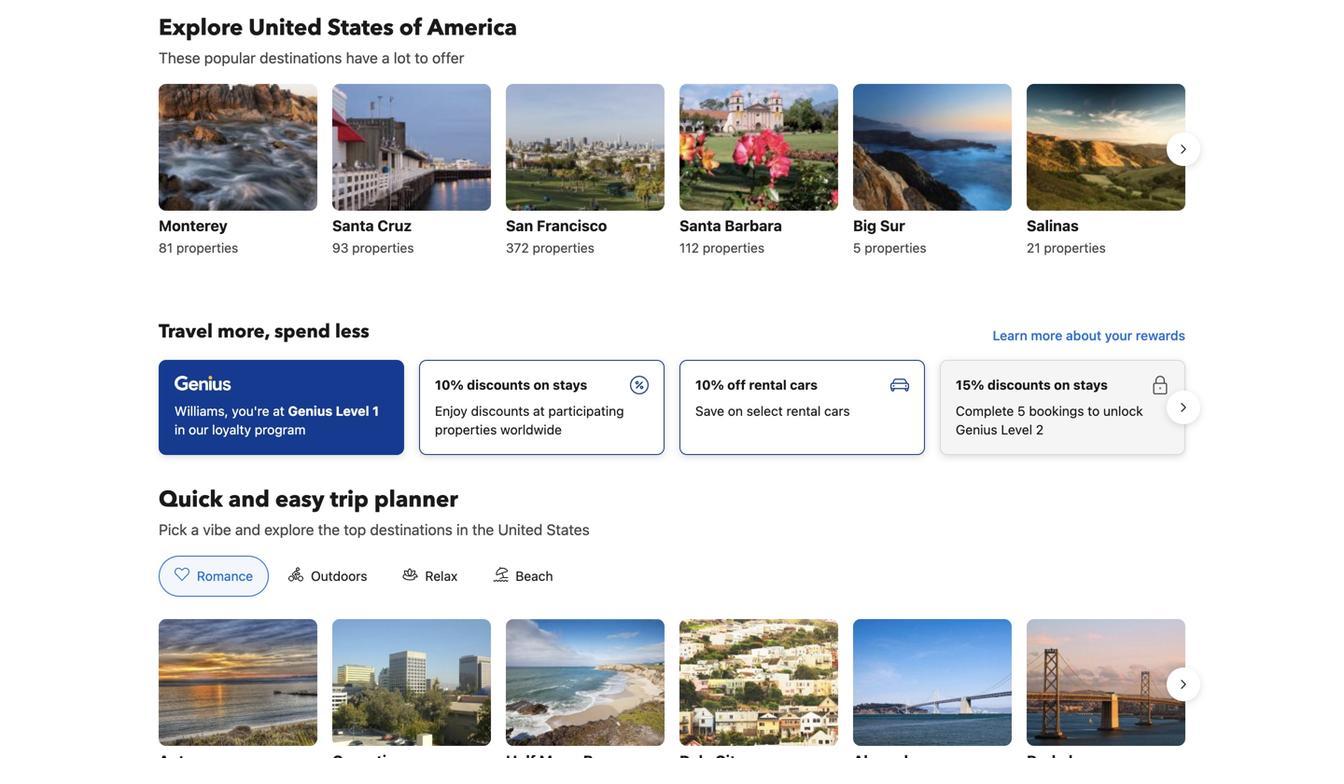 Task type: vqa. For each thing, say whether or not it's contained in the screenshot.


Task type: describe. For each thing, give the bounding box(es) containing it.
program
[[255, 422, 306, 438]]

relax button
[[387, 556, 473, 597]]

united inside explore united states of america these popular destinations have a lot to offer
[[249, 13, 322, 43]]

to inside explore united states of america these popular destinations have a lot to offer
[[415, 49, 428, 67]]

less
[[335, 319, 369, 345]]

explore
[[159, 13, 243, 43]]

372
[[506, 240, 529, 256]]

properties inside santa cruz 93 properties
[[352, 240, 414, 256]]

spend
[[274, 319, 330, 345]]

save on select rental cars
[[695, 404, 850, 419]]

monterey 81 properties
[[159, 217, 238, 256]]

learn more about your rewards link
[[985, 319, 1193, 353]]

stays for 10% discounts on stays
[[553, 377, 587, 393]]

relax
[[425, 569, 458, 584]]

you're
[[232, 404, 269, 419]]

states inside explore united states of america these popular destinations have a lot to offer
[[328, 13, 394, 43]]

5 inside big sur 5 properties
[[853, 240, 861, 256]]

region for explore united states of america
[[144, 76, 1200, 289]]

a inside quick and easy trip planner pick a vibe and explore the top destinations in the united states
[[191, 521, 199, 539]]

3 region from the top
[[144, 612, 1200, 759]]

planner
[[374, 485, 458, 516]]

travel more, spend less
[[159, 319, 369, 345]]

off
[[727, 377, 746, 393]]

your
[[1105, 328, 1132, 343]]

10% for 10% off rental cars
[[695, 377, 724, 393]]

112
[[679, 240, 699, 256]]

enjoy
[[435, 404, 467, 419]]

beach button
[[477, 556, 569, 597]]

barbara
[[725, 217, 782, 235]]

vibe
[[203, 521, 231, 539]]

21
[[1027, 240, 1040, 256]]

our
[[189, 422, 209, 438]]

properties inside salinas 21 properties
[[1044, 240, 1106, 256]]

region for travel more, spend less
[[144, 353, 1200, 463]]

1
[[372, 404, 379, 419]]

about
[[1066, 328, 1101, 343]]

at for discounts
[[533, 404, 545, 419]]

explore united states of america these popular destinations have a lot to offer
[[159, 13, 517, 67]]

big sur 5 properties
[[853, 217, 926, 256]]

in inside quick and easy trip planner pick a vibe and explore the top destinations in the united states
[[456, 521, 468, 539]]

0 vertical spatial rental
[[749, 377, 787, 393]]

monterey
[[159, 217, 228, 235]]

discounts for 5
[[987, 377, 1051, 393]]

on for bookings
[[1054, 377, 1070, 393]]

at for you're
[[273, 404, 285, 419]]

easy
[[275, 485, 324, 516]]

more
[[1031, 328, 1062, 343]]

discounts inside enjoy discounts at participating properties worldwide
[[471, 404, 530, 419]]

lot
[[394, 49, 411, 67]]

these
[[159, 49, 200, 67]]

of
[[399, 13, 422, 43]]

learn
[[993, 328, 1027, 343]]

genius inside williams, you're at genius level 1 in our loyalty program
[[288, 404, 333, 419]]

15%
[[956, 377, 984, 393]]

complete
[[956, 404, 1014, 419]]

learn more about your rewards
[[993, 328, 1185, 343]]

outdoors
[[311, 569, 367, 584]]

santa for santa cruz
[[332, 217, 374, 235]]

properties inside big sur 5 properties
[[865, 240, 926, 256]]

santa for santa barbara
[[679, 217, 721, 235]]

outdoors button
[[273, 556, 383, 597]]

sur
[[880, 217, 905, 235]]

level inside williams, you're at genius level 1 in our loyalty program
[[336, 404, 369, 419]]

romance
[[197, 569, 253, 584]]

genius inside complete 5 bookings to unlock genius level 2
[[956, 422, 997, 438]]

1 vertical spatial and
[[235, 521, 260, 539]]

on for at
[[533, 377, 549, 393]]

15% discounts on stays
[[956, 377, 1108, 393]]

rewards
[[1136, 328, 1185, 343]]

select
[[746, 404, 783, 419]]

1 horizontal spatial on
[[728, 404, 743, 419]]

2
[[1036, 422, 1044, 438]]

in inside williams, you're at genius level 1 in our loyalty program
[[175, 422, 185, 438]]

0 vertical spatial and
[[228, 485, 270, 516]]

destinations inside explore united states of america these popular destinations have a lot to offer
[[260, 49, 342, 67]]



Task type: locate. For each thing, give the bounding box(es) containing it.
0 horizontal spatial santa
[[332, 217, 374, 235]]

states
[[328, 13, 394, 43], [547, 521, 590, 539]]

america
[[427, 13, 517, 43]]

states up have
[[328, 13, 394, 43]]

0 vertical spatial states
[[328, 13, 394, 43]]

bookings
[[1029, 404, 1084, 419]]

on up enjoy discounts at participating properties worldwide
[[533, 377, 549, 393]]

2 10% from the left
[[695, 377, 724, 393]]

rental right select
[[786, 404, 821, 419]]

rental up select
[[749, 377, 787, 393]]

81
[[159, 240, 173, 256]]

travel
[[159, 319, 213, 345]]

2 horizontal spatial on
[[1054, 377, 1070, 393]]

level
[[336, 404, 369, 419], [1001, 422, 1032, 438]]

level left 2 at the right
[[1001, 422, 1032, 438]]

0 vertical spatial level
[[336, 404, 369, 419]]

at
[[273, 404, 285, 419], [533, 404, 545, 419]]

offer
[[432, 49, 464, 67]]

10% up save
[[695, 377, 724, 393]]

1 vertical spatial 5
[[1017, 404, 1025, 419]]

1 vertical spatial level
[[1001, 422, 1032, 438]]

a
[[382, 49, 390, 67], [191, 521, 199, 539]]

to
[[415, 49, 428, 67], [1088, 404, 1100, 419]]

0 vertical spatial a
[[382, 49, 390, 67]]

big
[[853, 217, 876, 235]]

united inside quick and easy trip planner pick a vibe and explore the top destinations in the united states
[[498, 521, 543, 539]]

destinations
[[260, 49, 342, 67], [370, 521, 453, 539]]

1 vertical spatial cars
[[824, 404, 850, 419]]

tab list
[[144, 556, 584, 598]]

1 vertical spatial a
[[191, 521, 199, 539]]

2 at from the left
[[533, 404, 545, 419]]

93
[[332, 240, 349, 256]]

1 stays from the left
[[553, 377, 587, 393]]

top
[[344, 521, 366, 539]]

a left lot
[[382, 49, 390, 67]]

1 santa from the left
[[332, 217, 374, 235]]

0 vertical spatial region
[[144, 76, 1200, 289]]

10% for 10% discounts on stays
[[435, 377, 464, 393]]

1 horizontal spatial in
[[456, 521, 468, 539]]

1 10% from the left
[[435, 377, 464, 393]]

5
[[853, 240, 861, 256], [1017, 404, 1025, 419]]

1 horizontal spatial a
[[382, 49, 390, 67]]

0 horizontal spatial states
[[328, 13, 394, 43]]

the left "top"
[[318, 521, 340, 539]]

stays up participating
[[553, 377, 587, 393]]

1 horizontal spatial states
[[547, 521, 590, 539]]

at up program
[[273, 404, 285, 419]]

santa up 112
[[679, 217, 721, 235]]

on
[[533, 377, 549, 393], [1054, 377, 1070, 393], [728, 404, 743, 419]]

0 horizontal spatial a
[[191, 521, 199, 539]]

worldwide
[[500, 422, 562, 438]]

in up the relax
[[456, 521, 468, 539]]

1 vertical spatial region
[[144, 353, 1200, 463]]

properties inside san francisco 372 properties
[[533, 240, 594, 256]]

properties
[[176, 240, 238, 256], [352, 240, 414, 256], [533, 240, 594, 256], [703, 240, 765, 256], [865, 240, 926, 256], [1044, 240, 1106, 256], [435, 422, 497, 438]]

10%
[[435, 377, 464, 393], [695, 377, 724, 393]]

unlock
[[1103, 404, 1143, 419]]

0 horizontal spatial united
[[249, 13, 322, 43]]

0 horizontal spatial stays
[[553, 377, 587, 393]]

0 horizontal spatial the
[[318, 521, 340, 539]]

1 vertical spatial in
[[456, 521, 468, 539]]

cruz
[[377, 217, 412, 235]]

1 horizontal spatial santa
[[679, 217, 721, 235]]

at inside enjoy discounts at participating properties worldwide
[[533, 404, 545, 419]]

0 horizontal spatial to
[[415, 49, 428, 67]]

0 horizontal spatial cars
[[790, 377, 818, 393]]

1 the from the left
[[318, 521, 340, 539]]

genius up program
[[288, 404, 333, 419]]

santa inside santa cruz 93 properties
[[332, 217, 374, 235]]

on up bookings
[[1054, 377, 1070, 393]]

1 region from the top
[[144, 76, 1200, 289]]

0 vertical spatial in
[[175, 422, 185, 438]]

the up beach button
[[472, 521, 494, 539]]

williams, you're at genius level 1 in our loyalty program
[[175, 404, 379, 438]]

0 vertical spatial to
[[415, 49, 428, 67]]

states inside quick and easy trip planner pick a vibe and explore the top destinations in the united states
[[547, 521, 590, 539]]

genius
[[288, 404, 333, 419], [956, 422, 997, 438]]

0 vertical spatial 5
[[853, 240, 861, 256]]

santa cruz 93 properties
[[332, 217, 414, 256]]

1 horizontal spatial united
[[498, 521, 543, 539]]

loyalty
[[212, 422, 251, 438]]

2 the from the left
[[472, 521, 494, 539]]

properties inside santa barbara 112 properties
[[703, 240, 765, 256]]

francisco
[[537, 217, 607, 235]]

0 vertical spatial cars
[[790, 377, 818, 393]]

at up worldwide
[[533, 404, 545, 419]]

5 down big
[[853, 240, 861, 256]]

10% discounts on stays
[[435, 377, 587, 393]]

5 inside complete 5 bookings to unlock genius level 2
[[1017, 404, 1025, 419]]

united
[[249, 13, 322, 43], [498, 521, 543, 539]]

united up popular
[[249, 13, 322, 43]]

to inside complete 5 bookings to unlock genius level 2
[[1088, 404, 1100, 419]]

williams,
[[175, 404, 228, 419]]

discounts up enjoy discounts at participating properties worldwide
[[467, 377, 530, 393]]

enjoy discounts at participating properties worldwide
[[435, 404, 624, 438]]

1 vertical spatial united
[[498, 521, 543, 539]]

1 horizontal spatial 5
[[1017, 404, 1025, 419]]

1 horizontal spatial cars
[[824, 404, 850, 419]]

region containing 10% discounts on stays
[[144, 353, 1200, 463]]

0 horizontal spatial at
[[273, 404, 285, 419]]

properties down cruz
[[352, 240, 414, 256]]

popular
[[204, 49, 256, 67]]

cars
[[790, 377, 818, 393], [824, 404, 850, 419]]

1 horizontal spatial level
[[1001, 422, 1032, 438]]

discounts up complete
[[987, 377, 1051, 393]]

properties down barbara
[[703, 240, 765, 256]]

1 horizontal spatial destinations
[[370, 521, 453, 539]]

at inside williams, you're at genius level 1 in our loyalty program
[[273, 404, 285, 419]]

2 santa from the left
[[679, 217, 721, 235]]

0 horizontal spatial on
[[533, 377, 549, 393]]

0 horizontal spatial level
[[336, 404, 369, 419]]

participating
[[548, 404, 624, 419]]

states up beach
[[547, 521, 590, 539]]

1 vertical spatial genius
[[956, 422, 997, 438]]

in left our
[[175, 422, 185, 438]]

1 vertical spatial to
[[1088, 404, 1100, 419]]

a left vibe
[[191, 521, 199, 539]]

2 region from the top
[[144, 353, 1200, 463]]

properties down enjoy
[[435, 422, 497, 438]]

beach
[[515, 569, 553, 584]]

1 at from the left
[[273, 404, 285, 419]]

0 vertical spatial united
[[249, 13, 322, 43]]

0 horizontal spatial in
[[175, 422, 185, 438]]

quick
[[159, 485, 223, 516]]

to right lot
[[415, 49, 428, 67]]

destinations inside quick and easy trip planner pick a vibe and explore the top destinations in the united states
[[370, 521, 453, 539]]

cars right select
[[824, 404, 850, 419]]

0 vertical spatial genius
[[288, 404, 333, 419]]

san francisco 372 properties
[[506, 217, 607, 256]]

0 horizontal spatial destinations
[[260, 49, 342, 67]]

have
[[346, 49, 378, 67]]

1 vertical spatial destinations
[[370, 521, 453, 539]]

pick
[[159, 521, 187, 539]]

rental
[[749, 377, 787, 393], [786, 404, 821, 419]]

1 horizontal spatial at
[[533, 404, 545, 419]]

santa
[[332, 217, 374, 235], [679, 217, 721, 235]]

salinas
[[1027, 217, 1079, 235]]

properties inside enjoy discounts at participating properties worldwide
[[435, 422, 497, 438]]

1 horizontal spatial the
[[472, 521, 494, 539]]

cars up the save on select rental cars
[[790, 377, 818, 393]]

explore
[[264, 521, 314, 539]]

stays
[[553, 377, 587, 393], [1073, 377, 1108, 393]]

region containing monterey
[[144, 76, 1200, 289]]

and right vibe
[[235, 521, 260, 539]]

1 horizontal spatial genius
[[956, 422, 997, 438]]

level inside complete 5 bookings to unlock genius level 2
[[1001, 422, 1032, 438]]

and up vibe
[[228, 485, 270, 516]]

stays up unlock
[[1073, 377, 1108, 393]]

2 vertical spatial region
[[144, 612, 1200, 759]]

10% off rental cars
[[695, 377, 818, 393]]

properties down 'francisco'
[[533, 240, 594, 256]]

1 horizontal spatial stays
[[1073, 377, 1108, 393]]

2 stays from the left
[[1073, 377, 1108, 393]]

salinas 21 properties
[[1027, 217, 1106, 256]]

discounts
[[467, 377, 530, 393], [987, 377, 1051, 393], [471, 404, 530, 419]]

the
[[318, 521, 340, 539], [472, 521, 494, 539]]

genius down complete
[[956, 422, 997, 438]]

0 horizontal spatial 5
[[853, 240, 861, 256]]

0 horizontal spatial 10%
[[435, 377, 464, 393]]

0 horizontal spatial genius
[[288, 404, 333, 419]]

trip
[[330, 485, 369, 516]]

10% up enjoy
[[435, 377, 464, 393]]

santa up 93
[[332, 217, 374, 235]]

san
[[506, 217, 533, 235]]

level left 1
[[336, 404, 369, 419]]

1 vertical spatial states
[[547, 521, 590, 539]]

1 vertical spatial rental
[[786, 404, 821, 419]]

1 horizontal spatial 10%
[[695, 377, 724, 393]]

stays for 15% discounts on stays
[[1073, 377, 1108, 393]]

a inside explore united states of america these popular destinations have a lot to offer
[[382, 49, 390, 67]]

1 horizontal spatial to
[[1088, 404, 1100, 419]]

save
[[695, 404, 724, 419]]

properties down sur on the top right of page
[[865, 240, 926, 256]]

quick and easy trip planner pick a vibe and explore the top destinations in the united states
[[159, 485, 590, 539]]

destinations down planner
[[370, 521, 453, 539]]

destinations left have
[[260, 49, 342, 67]]

tab list containing romance
[[144, 556, 584, 598]]

on right save
[[728, 404, 743, 419]]

properties inside monterey 81 properties
[[176, 240, 238, 256]]

region
[[144, 76, 1200, 289], [144, 353, 1200, 463], [144, 612, 1200, 759]]

united up beach button
[[498, 521, 543, 539]]

to left unlock
[[1088, 404, 1100, 419]]

santa barbara 112 properties
[[679, 217, 782, 256]]

santa inside santa barbara 112 properties
[[679, 217, 721, 235]]

and
[[228, 485, 270, 516], [235, 521, 260, 539]]

blue genius logo image
[[175, 376, 231, 391], [175, 376, 231, 391]]

more,
[[217, 319, 270, 345]]

properties down monterey
[[176, 240, 238, 256]]

discounts for discounts
[[467, 377, 530, 393]]

in
[[175, 422, 185, 438], [456, 521, 468, 539]]

properties down salinas
[[1044, 240, 1106, 256]]

discounts down 10% discounts on stays
[[471, 404, 530, 419]]

romance button
[[159, 556, 269, 597]]

0 vertical spatial destinations
[[260, 49, 342, 67]]

5 down the 15% discounts on stays
[[1017, 404, 1025, 419]]

complete 5 bookings to unlock genius level 2
[[956, 404, 1143, 438]]



